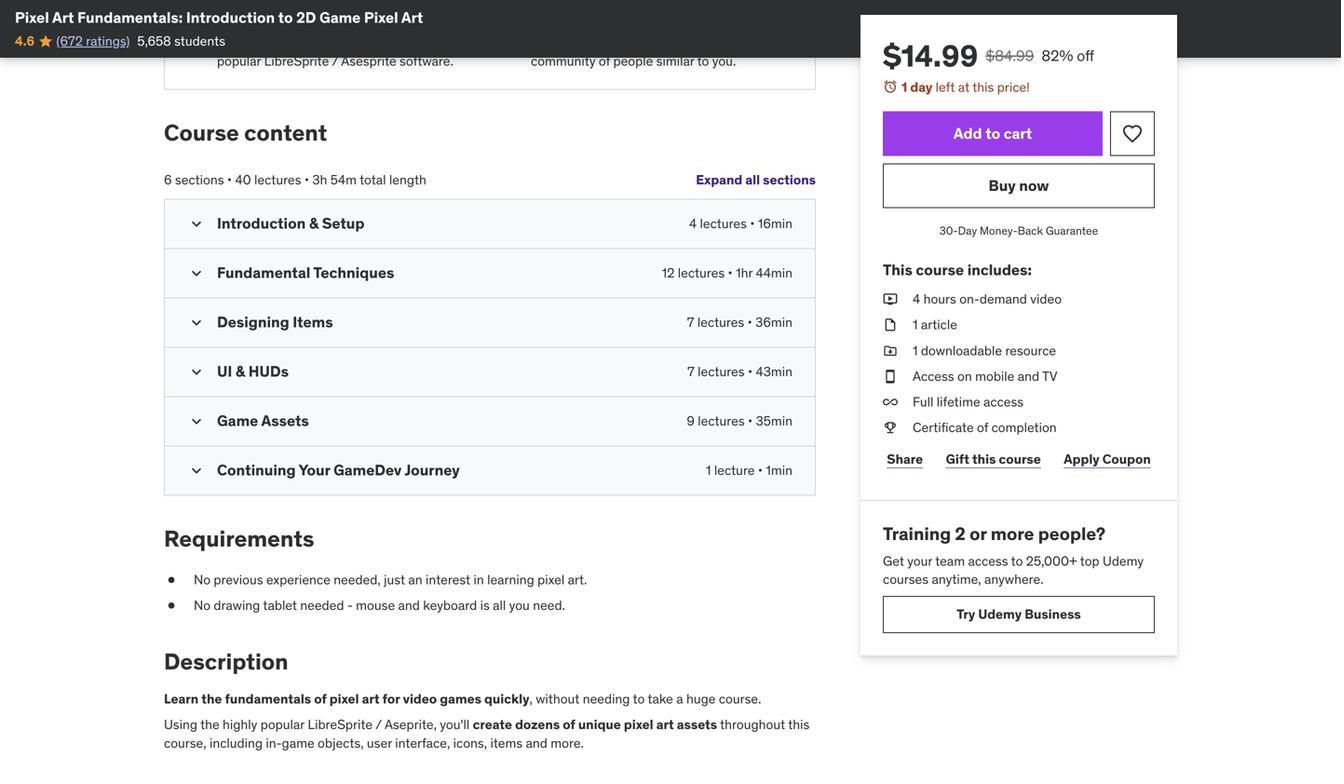 Task type: locate. For each thing, give the bounding box(es) containing it.
setup
[[322, 214, 365, 233]]

part
[[550, 34, 574, 51]]

0 vertical spatial xsmall image
[[883, 290, 898, 309]]

0 vertical spatial no
[[194, 572, 211, 588]]

30-day money-back guarantee
[[940, 224, 1099, 238]]

to up anywhere.
[[1011, 553, 1023, 570]]

0 vertical spatial /
[[332, 53, 338, 69]]

lectures down 12 lectures • 1hr 44min
[[698, 314, 745, 331]]

•
[[227, 171, 232, 188], [304, 171, 309, 188], [750, 215, 755, 232], [728, 264, 733, 281], [748, 314, 753, 331], [748, 363, 753, 380], [748, 413, 753, 429], [758, 462, 763, 479]]

amazing
[[609, 34, 658, 51]]

• left the '43min'
[[748, 363, 753, 380]]

xsmall image left downloadable
[[883, 342, 898, 360]]

course up hours
[[916, 260, 964, 279]]

1 vertical spatial 4
[[913, 291, 921, 308]]

the up software.
[[415, 34, 434, 51]]

7 up 9
[[688, 363, 695, 380]]

1 vertical spatial video
[[403, 691, 437, 708]]

in
[[474, 572, 484, 588]]

1 left lecture
[[706, 462, 711, 479]]

art
[[52, 8, 74, 27], [401, 8, 423, 27]]

12 lectures • 1hr 44min
[[662, 264, 793, 281]]

1 small image from the top
[[187, 313, 206, 332]]

• for game assets
[[748, 413, 753, 429]]

0 vertical spatial popular
[[217, 53, 261, 69]]

the
[[415, 34, 434, 51], [202, 691, 222, 708], [200, 717, 220, 733]]

4 for 4 lectures • 16min
[[689, 215, 697, 232]]

$84.99
[[986, 46, 1034, 65]]

1 horizontal spatial &
[[309, 214, 319, 233]]

4 small image from the top
[[187, 461, 206, 480]]

game up competent
[[320, 8, 361, 27]]

0 vertical spatial introduction
[[186, 8, 275, 27]]

of right part
[[577, 34, 589, 51]]

expand all sections
[[696, 171, 816, 188]]

lectures right "12"
[[678, 264, 725, 281]]

small image
[[187, 313, 206, 332], [187, 412, 206, 431]]

your
[[908, 553, 933, 570]]

no left previous
[[194, 572, 211, 588]]

2 no from the top
[[194, 597, 211, 614]]

0 vertical spatial game
[[320, 8, 361, 27]]

0 vertical spatial udemy
[[1103, 553, 1144, 570]]

0 vertical spatial video
[[1031, 291, 1062, 308]]

popular down 'quickly'
[[217, 53, 261, 69]]

this right at
[[973, 79, 994, 95]]

total
[[360, 171, 386, 188]]

0 horizontal spatial /
[[332, 53, 338, 69]]

course content
[[164, 119, 327, 147]]

learn
[[164, 691, 199, 708]]

share
[[887, 451, 923, 467]]

3h 54m
[[312, 171, 357, 188]]

1 no from the top
[[194, 572, 211, 588]]

1 for 1 article
[[913, 316, 918, 333]]

xsmall image left previous
[[164, 571, 179, 589]]

4.6
[[15, 33, 35, 49]]

9
[[687, 413, 695, 429]]

0 vertical spatial all
[[746, 171, 760, 188]]

udemy
[[1103, 553, 1144, 570], [979, 606, 1022, 623]]

lifetime
[[937, 394, 981, 410]]

introduction
[[186, 8, 275, 27], [217, 214, 306, 233]]

in-
[[266, 735, 282, 752]]

quickly
[[217, 34, 260, 51]]

small image left the game assets
[[187, 412, 206, 431]]

art up (672
[[52, 8, 74, 27]]

1 vertical spatial xsmall image
[[883, 342, 898, 360]]

small image left continuing
[[187, 461, 206, 480]]

44min
[[756, 264, 793, 281]]

0 vertical spatial art
[[362, 691, 380, 708]]

an left amazing
[[592, 34, 606, 51]]

add to cart
[[954, 124, 1032, 143]]

1 vertical spatial udemy
[[979, 606, 1022, 623]]

quickly become competent using the very popular libresprite / asesprite software.
[[217, 34, 461, 69]]

game
[[320, 8, 361, 27], [217, 411, 258, 430]]

game left the assets
[[217, 411, 258, 430]]

and inside 'throughout this course, including in-game objects, user interface, icons, items and more.'
[[526, 735, 548, 752]]

interest
[[426, 572, 471, 588]]

& left 'setup'
[[309, 214, 319, 233]]

xsmall image for full
[[883, 393, 898, 411]]

6 sections • 40 lectures • 3h 54m total length
[[164, 171, 427, 188]]

to left 2d
[[278, 8, 293, 27]]

course
[[164, 119, 239, 147]]

lectures for designing items
[[698, 314, 745, 331]]

coupon
[[1103, 451, 1151, 467]]

xsmall image left full
[[883, 393, 898, 411]]

• for introduction & setup
[[750, 215, 755, 232]]

• left 40
[[227, 171, 232, 188]]

udemy right try
[[979, 606, 1022, 623]]

1 vertical spatial introduction
[[217, 214, 306, 233]]

0 horizontal spatial 4
[[689, 215, 697, 232]]

2 vertical spatial the
[[200, 717, 220, 733]]

& right ui
[[236, 362, 245, 381]]

/ inside quickly become competent using the very popular libresprite / asesprite software.
[[332, 53, 338, 69]]

1 horizontal spatial 4
[[913, 291, 921, 308]]

1 downloadable resource
[[913, 342, 1057, 359]]

video up aseprite,
[[403, 691, 437, 708]]

lectures
[[254, 171, 301, 188], [700, 215, 747, 232], [678, 264, 725, 281], [698, 314, 745, 331], [698, 363, 745, 380], [698, 413, 745, 429]]

small image for fundamental
[[187, 264, 206, 283]]

pixel
[[15, 8, 49, 27], [364, 8, 398, 27]]

and down dozens
[[526, 735, 548, 752]]

• left the 1min
[[758, 462, 763, 479]]

1 vertical spatial 7
[[688, 363, 695, 380]]

1 horizontal spatial all
[[746, 171, 760, 188]]

1 horizontal spatial an
[[592, 34, 606, 51]]

1 vertical spatial &
[[236, 362, 245, 381]]

this right throughout
[[788, 717, 810, 733]]

0 vertical spatial &
[[309, 214, 319, 233]]

this inside gift this course link
[[973, 451, 996, 467]]

quickly
[[484, 691, 530, 708]]

without
[[536, 691, 580, 708]]

1 right alarm image
[[902, 79, 908, 95]]

• left 36min
[[748, 314, 753, 331]]

small image for designing
[[187, 313, 206, 332]]

1 vertical spatial the
[[202, 691, 222, 708]]

3 small image from the top
[[187, 363, 206, 381]]

1 left article
[[913, 316, 918, 333]]

xsmall image
[[187, 34, 202, 52], [883, 316, 898, 334], [883, 367, 898, 386], [883, 393, 898, 411], [883, 419, 898, 437], [164, 571, 179, 589]]

people
[[613, 53, 653, 69]]

off
[[1077, 46, 1095, 65]]

1 vertical spatial art
[[657, 717, 674, 733]]

courses
[[883, 571, 929, 588]]

xsmall image
[[883, 290, 898, 309], [883, 342, 898, 360], [164, 597, 179, 615]]

access down or at the right of page
[[968, 553, 1009, 570]]

art up "using"
[[401, 8, 423, 27]]

small image for introduction
[[187, 215, 206, 233]]

full
[[913, 394, 934, 410]]

add
[[954, 124, 983, 143]]

video right demand
[[1031, 291, 1062, 308]]

left
[[936, 79, 955, 95]]

the right using
[[200, 717, 220, 733]]

lectures up 9 lectures • 35min
[[698, 363, 745, 380]]

small image
[[187, 215, 206, 233], [187, 264, 206, 283], [187, 363, 206, 381], [187, 461, 206, 480]]

pixel up objects, at the bottom of the page
[[330, 691, 359, 708]]

4 down the expand
[[689, 215, 697, 232]]

0 horizontal spatial art
[[52, 8, 74, 27]]

sections inside dropdown button
[[763, 171, 816, 188]]

0 horizontal spatial course
[[916, 260, 964, 279]]

xsmall image for quickly
[[187, 34, 202, 52]]

1 vertical spatial access
[[968, 553, 1009, 570]]

team
[[936, 553, 965, 570]]

pixel
[[538, 572, 565, 588], [330, 691, 359, 708], [624, 717, 654, 733]]

introduction down 40
[[217, 214, 306, 233]]

sections right 6
[[175, 171, 224, 188]]

libresprite up objects, at the bottom of the page
[[308, 717, 373, 733]]

/ up user
[[376, 717, 382, 733]]

small image down course
[[187, 215, 206, 233]]

/ down competent
[[332, 53, 338, 69]]

43min
[[756, 363, 793, 380]]

small image left fundamental
[[187, 264, 206, 283]]

lectures down the expand
[[700, 215, 747, 232]]

and up similar
[[661, 34, 683, 51]]

libresprite
[[264, 53, 329, 69], [308, 717, 373, 733]]

a
[[677, 691, 683, 708]]

1 horizontal spatial sections
[[763, 171, 816, 188]]

an right just
[[408, 572, 423, 588]]

this right gift
[[973, 451, 996, 467]]

certificate of completion
[[913, 419, 1057, 436]]

2 pixel from the left
[[364, 8, 398, 27]]

1 horizontal spatial art
[[401, 8, 423, 27]]

2 sections from the left
[[175, 171, 224, 188]]

the for of
[[202, 691, 222, 708]]

fundamentals:
[[77, 8, 183, 27]]

0 horizontal spatial pixel
[[15, 8, 49, 27]]

needed,
[[334, 572, 381, 588]]

4 left hours
[[913, 291, 921, 308]]

all inside dropdown button
[[746, 171, 760, 188]]

& for introduction
[[309, 214, 319, 233]]

no left drawing
[[194, 597, 211, 614]]

/
[[332, 53, 338, 69], [376, 717, 382, 733]]

1 vertical spatial no
[[194, 597, 211, 614]]

hours
[[924, 291, 957, 308]]

on-
[[960, 291, 980, 308]]

1 horizontal spatial game
[[320, 8, 361, 27]]

highly
[[223, 717, 257, 733]]

0 vertical spatial 7
[[687, 314, 694, 331]]

resource
[[1006, 342, 1057, 359]]

to inside 'training 2 or more people? get your team access to 25,000+ top udemy courses anytime, anywhere.'
[[1011, 553, 1023, 570]]

pixel up '4.6'
[[15, 8, 49, 27]]

7 for ui & huds
[[688, 363, 695, 380]]

all right is
[[493, 597, 506, 614]]

0 horizontal spatial game
[[217, 411, 258, 430]]

xsmall image left access
[[883, 367, 898, 386]]

of left people at the top of page
[[599, 53, 610, 69]]

art left "for"
[[362, 691, 380, 708]]

games
[[440, 691, 482, 708]]

journey
[[405, 460, 460, 480]]

access inside 'training 2 or more people? get your team access to 25,000+ top udemy courses anytime, anywhere.'
[[968, 553, 1009, 570]]

training 2 or more people? get your team access to 25,000+ top udemy courses anytime, anywhere.
[[883, 523, 1144, 588]]

sections up 16min on the right top
[[763, 171, 816, 188]]

using
[[380, 34, 412, 51]]

no previous experience needed, just an interest in learning pixel art.
[[194, 572, 587, 588]]

udemy right top
[[1103, 553, 1144, 570]]

course,
[[164, 735, 206, 752]]

0 horizontal spatial sections
[[175, 171, 224, 188]]

pixel down 'take'
[[624, 717, 654, 733]]

1 lecture • 1min
[[706, 462, 793, 479]]

• left 16min on the right top
[[750, 215, 755, 232]]

1 for 1 lecture • 1min
[[706, 462, 711, 479]]

• left 35min
[[748, 413, 753, 429]]

xsmall image down pixel art fundamentals: introduction to 2d game pixel art
[[187, 34, 202, 52]]

1 horizontal spatial /
[[376, 717, 382, 733]]

• for designing items
[[748, 314, 753, 331]]

popular up 'in-'
[[261, 717, 305, 733]]

0 vertical spatial libresprite
[[264, 53, 329, 69]]

0 horizontal spatial pixel
[[330, 691, 359, 708]]

2 vertical spatial this
[[788, 717, 810, 733]]

no for no previous experience needed, just an interest in learning pixel art.
[[194, 572, 211, 588]]

course down completion
[[999, 451, 1041, 467]]

xsmall image left drawing
[[164, 597, 179, 615]]

0 vertical spatial small image
[[187, 313, 206, 332]]

lectures for game assets
[[698, 413, 745, 429]]

0 vertical spatial this
[[973, 79, 994, 95]]

2 vertical spatial xsmall image
[[164, 597, 179, 615]]

1 horizontal spatial course
[[999, 451, 1041, 467]]

learning
[[487, 572, 535, 588]]

the for popular
[[200, 717, 220, 733]]

competent
[[314, 34, 377, 51]]

video
[[1031, 291, 1062, 308], [403, 691, 437, 708]]

xsmall image left 1 article
[[883, 316, 898, 334]]

your
[[299, 460, 330, 480]]

throughout
[[720, 717, 785, 733]]

supportive
[[686, 34, 748, 51]]

access down mobile
[[984, 394, 1024, 410]]

fundamental
[[217, 263, 311, 282]]

4 lectures • 16min
[[689, 215, 793, 232]]

40
[[235, 171, 251, 188]]

xsmall image up share
[[883, 419, 898, 437]]

this inside 'throughout this course, including in-game objects, user interface, icons, items and more.'
[[788, 717, 810, 733]]

0 horizontal spatial udemy
[[979, 606, 1022, 623]]

buy
[[989, 176, 1016, 195]]

1 vertical spatial this
[[973, 451, 996, 467]]

1 vertical spatial small image
[[187, 412, 206, 431]]

0 vertical spatial the
[[415, 34, 434, 51]]

software.
[[400, 53, 453, 69]]

35min
[[756, 413, 793, 429]]

• left 1hr
[[728, 264, 733, 281]]

lectures right 9
[[698, 413, 745, 429]]

& for ui
[[236, 362, 245, 381]]

small image left ui
[[187, 363, 206, 381]]

this course includes:
[[883, 260, 1032, 279]]

1 horizontal spatial udemy
[[1103, 553, 1144, 570]]

1 vertical spatial an
[[408, 572, 423, 588]]

the right learn at bottom
[[202, 691, 222, 708]]

xsmall image down this at right
[[883, 290, 898, 309]]

1 vertical spatial all
[[493, 597, 506, 614]]

0 vertical spatial 4
[[689, 215, 697, 232]]

and inside be part of an amazing and supportive community of people similar to you.
[[661, 34, 683, 51]]

small image left designing
[[187, 313, 206, 332]]

1 horizontal spatial pixel
[[538, 572, 565, 588]]

0 horizontal spatial video
[[403, 691, 437, 708]]

all right the expand
[[746, 171, 760, 188]]

art down 'take'
[[657, 717, 674, 733]]

this for throughout this course, including in-game objects, user interface, icons, items and more.
[[788, 717, 810, 733]]

xsmall image for 1
[[883, 342, 898, 360]]

and left the "tv"
[[1018, 368, 1040, 385]]

to left you.
[[697, 53, 709, 69]]

1 small image from the top
[[187, 215, 206, 233]]

0 vertical spatial an
[[592, 34, 606, 51]]

very
[[437, 34, 461, 51]]

to inside button
[[986, 124, 1001, 143]]

buy now button
[[883, 164, 1155, 208]]

description
[[164, 648, 288, 676]]

1 sections from the left
[[763, 171, 816, 188]]

1 pixel from the left
[[15, 8, 49, 27]]

2 small image from the top
[[187, 412, 206, 431]]

and down just
[[398, 597, 420, 614]]

2 vertical spatial pixel
[[624, 717, 654, 733]]

0 vertical spatial access
[[984, 394, 1024, 410]]

1 horizontal spatial video
[[1031, 291, 1062, 308]]

pixel up need. on the bottom left
[[538, 572, 565, 588]]

day
[[911, 79, 933, 95]]

1 up access
[[913, 342, 918, 359]]

pixel up "using"
[[364, 8, 398, 27]]

libresprite down become
[[264, 53, 329, 69]]

or
[[970, 523, 987, 545]]

introduction up 'quickly'
[[186, 8, 275, 27]]

7 down 12 lectures • 1hr 44min
[[687, 314, 694, 331]]

2 horizontal spatial pixel
[[624, 717, 654, 733]]

2 small image from the top
[[187, 264, 206, 283]]

0 horizontal spatial &
[[236, 362, 245, 381]]

1 horizontal spatial pixel
[[364, 8, 398, 27]]

to left cart
[[986, 124, 1001, 143]]

on
[[958, 368, 972, 385]]

5,658
[[137, 33, 171, 49]]

apply coupon
[[1064, 451, 1151, 467]]



Task type: describe. For each thing, give the bounding box(es) containing it.
continuing
[[217, 460, 296, 480]]

using the highly popular libresprite / aseprite, you'll create dozens of unique pixel art assets
[[164, 717, 717, 733]]

fundamental techniques
[[217, 263, 394, 282]]

wishlist image
[[1122, 123, 1144, 145]]

ui
[[217, 362, 232, 381]]

0 horizontal spatial art
[[362, 691, 380, 708]]

small image for game
[[187, 412, 206, 431]]

more.
[[551, 735, 584, 752]]

ratings)
[[86, 33, 130, 49]]

this for gift this course
[[973, 451, 996, 467]]

items
[[490, 735, 523, 752]]

try
[[957, 606, 976, 623]]

an inside be part of an amazing and supportive community of people similar to you.
[[592, 34, 606, 51]]

,
[[530, 691, 533, 708]]

• left 3h 54m
[[304, 171, 309, 188]]

9 lectures • 35min
[[687, 413, 793, 429]]

try udemy business link
[[883, 596, 1155, 634]]

7 for designing items
[[687, 314, 694, 331]]

designing
[[217, 312, 289, 331]]

gift this course
[[946, 451, 1041, 467]]

to left 'take'
[[633, 691, 645, 708]]

1 vertical spatial /
[[376, 717, 382, 733]]

xsmall image for no
[[164, 571, 179, 589]]

the inside quickly become competent using the very popular libresprite / asesprite software.
[[415, 34, 434, 51]]

no for no drawing tablet needed - mouse and keyboard is all you need.
[[194, 597, 211, 614]]

mouse
[[356, 597, 395, 614]]

throughout this course, including in-game objects, user interface, icons, items and more.
[[164, 717, 810, 752]]

cart
[[1004, 124, 1032, 143]]

• for ui & huds
[[748, 363, 753, 380]]

xsmall image for certificate
[[883, 419, 898, 437]]

fundamentals
[[225, 691, 311, 708]]

7 lectures • 43min
[[688, 363, 793, 380]]

game
[[282, 735, 315, 752]]

of up more.
[[563, 717, 575, 733]]

content
[[244, 119, 327, 147]]

game assets
[[217, 411, 309, 430]]

students
[[174, 33, 225, 49]]

downloadable
[[921, 342, 1002, 359]]

assets
[[677, 717, 717, 733]]

buy now
[[989, 176, 1049, 195]]

5,658 students
[[137, 33, 225, 49]]

lecture
[[714, 462, 755, 479]]

training
[[883, 523, 951, 545]]

needed
[[300, 597, 344, 614]]

article
[[921, 316, 958, 333]]

36min
[[756, 314, 793, 331]]

tv
[[1042, 368, 1058, 385]]

1 vertical spatial popular
[[261, 717, 305, 733]]

top
[[1080, 553, 1100, 570]]

people?
[[1039, 523, 1106, 545]]

items
[[293, 312, 333, 331]]

just
[[384, 572, 405, 588]]

(672 ratings)
[[56, 33, 130, 49]]

is
[[480, 597, 490, 614]]

money-
[[980, 224, 1018, 238]]

gamedev
[[334, 460, 402, 480]]

apply coupon button
[[1060, 441, 1155, 478]]

day
[[958, 224, 977, 238]]

1 vertical spatial game
[[217, 411, 258, 430]]

lectures for fundamental techniques
[[678, 264, 725, 281]]

of up objects, at the bottom of the page
[[314, 691, 327, 708]]

1 day left at this price!
[[902, 79, 1030, 95]]

lectures right 40
[[254, 171, 301, 188]]

become
[[263, 34, 310, 51]]

techniques
[[313, 263, 394, 282]]

libresprite inside quickly become competent using the very popular libresprite / asesprite software.
[[264, 53, 329, 69]]

continuing your gamedev journey
[[217, 460, 460, 480]]

4 for 4 hours on-demand video
[[913, 291, 921, 308]]

1min
[[766, 462, 793, 479]]

be part of an amazing and supportive community of people similar to you.
[[531, 34, 748, 69]]

0 horizontal spatial an
[[408, 572, 423, 588]]

be
[[531, 34, 547, 51]]

aseprite,
[[385, 717, 437, 733]]

1hr
[[736, 264, 753, 281]]

1 for 1 downloadable resource
[[913, 342, 918, 359]]

course.
[[719, 691, 762, 708]]

at
[[958, 79, 970, 95]]

length
[[389, 171, 427, 188]]

popular inside quickly become competent using the very popular libresprite / asesprite software.
[[217, 53, 261, 69]]

mobile
[[975, 368, 1015, 385]]

-
[[347, 597, 353, 614]]

xsmall image for 1
[[883, 316, 898, 334]]

demand
[[980, 291, 1027, 308]]

6
[[164, 171, 172, 188]]

• for fundamental techniques
[[728, 264, 733, 281]]

need.
[[533, 597, 565, 614]]

assets
[[261, 411, 309, 430]]

1 horizontal spatial art
[[657, 717, 674, 733]]

huge
[[687, 691, 716, 708]]

25,000+
[[1026, 553, 1078, 570]]

1 vertical spatial course
[[999, 451, 1041, 467]]

82%
[[1042, 46, 1074, 65]]

to inside be part of an amazing and supportive community of people similar to you.
[[697, 53, 709, 69]]

of down full lifetime access
[[977, 419, 989, 436]]

drawing
[[214, 597, 260, 614]]

• for continuing your gamedev journey
[[758, 462, 763, 479]]

$14.99 $84.99 82% off
[[883, 37, 1095, 75]]

take
[[648, 691, 673, 708]]

1 vertical spatial pixel
[[330, 691, 359, 708]]

needing
[[583, 691, 630, 708]]

udemy inside 'training 2 or more people? get your team access to 25,000+ top udemy courses anytime, anywhere.'
[[1103, 553, 1144, 570]]

business
[[1025, 606, 1081, 623]]

0 vertical spatial pixel
[[538, 572, 565, 588]]

1 for 1 day left at this price!
[[902, 79, 908, 95]]

similar
[[656, 53, 695, 69]]

4 hours on-demand video
[[913, 291, 1062, 308]]

0 horizontal spatial all
[[493, 597, 506, 614]]

small image for continuing
[[187, 461, 206, 480]]

lectures for introduction & setup
[[700, 215, 747, 232]]

xsmall image for access
[[883, 367, 898, 386]]

$14.99
[[883, 37, 978, 75]]

1 vertical spatial libresprite
[[308, 717, 373, 733]]

small image for ui
[[187, 363, 206, 381]]

guarantee
[[1046, 224, 1099, 238]]

2d
[[296, 8, 316, 27]]

xsmall image for 4
[[883, 290, 898, 309]]

completion
[[992, 419, 1057, 436]]

30-
[[940, 224, 958, 238]]

introduction & setup
[[217, 214, 365, 233]]

asesprite
[[341, 53, 397, 69]]

xsmall image for no
[[164, 597, 179, 615]]

0 vertical spatial course
[[916, 260, 964, 279]]

2 art from the left
[[401, 8, 423, 27]]

expand all sections button
[[696, 161, 816, 199]]

learn the fundamentals of pixel art for video games quickly , without needing to take a huge course.
[[164, 691, 762, 708]]

1 art from the left
[[52, 8, 74, 27]]

alarm image
[[883, 79, 898, 94]]

lectures for ui & huds
[[698, 363, 745, 380]]

you'll
[[440, 717, 470, 733]]



Task type: vqa. For each thing, say whether or not it's contained in the screenshot.


